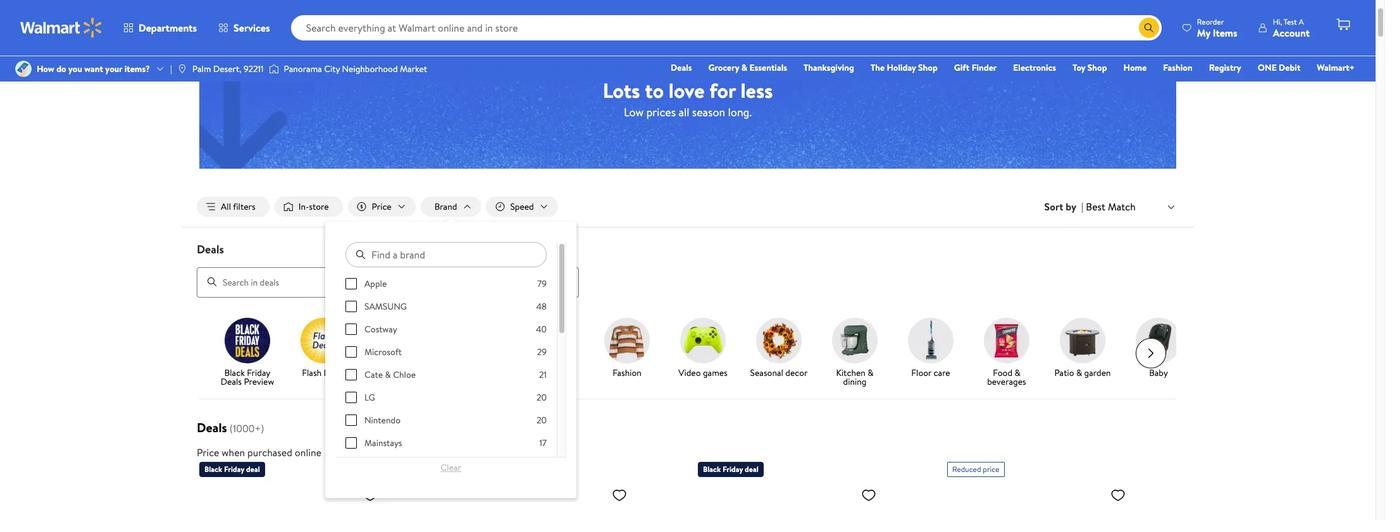 Task type: locate. For each thing, give the bounding box(es) containing it.
floor care link
[[898, 318, 964, 380]]

& for garden
[[1076, 367, 1082, 379]]

1 vertical spatial fashion link
[[594, 318, 660, 380]]

1 deal from the left
[[246, 464, 260, 475]]

None checkbox
[[346, 301, 357, 313], [346, 324, 357, 335], [346, 347, 357, 358], [346, 370, 357, 381], [346, 415, 357, 427], [346, 301, 357, 313], [346, 324, 357, 335], [346, 347, 357, 358], [346, 370, 357, 381], [346, 415, 357, 427]]

cart contains 0 items total amount $0.00 image
[[1336, 17, 1351, 32]]

food & beverages image
[[984, 318, 1030, 364]]

fashion link
[[1158, 61, 1198, 75], [594, 318, 660, 380]]

1 vertical spatial price
[[197, 446, 219, 460]]

lots to love for less low prices all season long.
[[603, 76, 773, 120]]

home
[[1124, 61, 1147, 74], [539, 367, 563, 379]]

flash deals
[[302, 367, 345, 379]]

sort
[[1044, 200, 1063, 214]]

tech
[[390, 367, 408, 379]]

deals inside search field
[[197, 242, 224, 258]]

0 vertical spatial best
[[1086, 200, 1106, 214]]

0 horizontal spatial friday
[[224, 464, 244, 475]]

1 vertical spatial home link
[[518, 318, 584, 380]]

preview
[[244, 376, 274, 388]]

0 horizontal spatial black
[[204, 464, 222, 475]]

& for dining
[[868, 367, 874, 379]]

add to favorites list, saluspa 77" x 26" hollywood 240 gal. inflatable hot tub with led lights, 104f max temperature image
[[612, 488, 627, 503]]

cate
[[364, 369, 383, 382]]

long.
[[728, 104, 752, 120]]

search image
[[207, 277, 217, 287]]

shop right holiday
[[918, 61, 938, 74]]

baby link
[[1126, 318, 1192, 380]]

& for beverages
[[1015, 367, 1020, 379]]

seller
[[470, 464, 488, 475]]

food & beverages
[[987, 367, 1026, 388]]

clear
[[441, 462, 461, 475]]

deal for 'apple watch series 9 gps 41mm silver aluminum case with storm blue sport band - s/m' "image"
[[246, 464, 260, 475]]

1 horizontal spatial friday
[[247, 367, 270, 379]]

2 horizontal spatial friday
[[723, 464, 743, 475]]

0 horizontal spatial deal
[[246, 464, 260, 475]]

lots to love for less. low prices all season long. image
[[199, 32, 1176, 169]]

 image right 92211
[[269, 63, 279, 75]]

city
[[324, 63, 340, 75]]

0 horizontal spatial |
[[170, 63, 172, 75]]

deal up the playstation 5 disc console - marvel's spider-man 2 bundle image
[[745, 464, 759, 475]]

friday
[[247, 367, 270, 379], [224, 464, 244, 475], [723, 464, 743, 475]]

1 vertical spatial 20
[[537, 415, 547, 427]]

0 vertical spatial 20
[[537, 392, 547, 404]]

| right by
[[1081, 200, 1084, 214]]

search icon image
[[1144, 23, 1154, 33]]

Search in deals search field
[[197, 267, 579, 298]]

all
[[679, 104, 689, 120]]

| left palm
[[170, 63, 172, 75]]

walmart+ link
[[1311, 61, 1360, 75]]

 image for palm
[[177, 64, 187, 74]]

0 horizontal spatial best
[[454, 464, 468, 475]]

& right grocery
[[741, 61, 747, 74]]

black
[[224, 367, 245, 379], [204, 464, 222, 475], [703, 464, 721, 475]]

Find a brand search field
[[346, 242, 547, 268]]

in-store
[[298, 201, 329, 213]]

best right by
[[1086, 200, 1106, 214]]

home down search icon
[[1124, 61, 1147, 74]]

walmart image
[[20, 18, 103, 38]]

20
[[537, 392, 547, 404], [537, 415, 547, 427]]

for
[[709, 76, 736, 104]]

0 horizontal spatial price
[[197, 446, 219, 460]]

deals right flash
[[324, 367, 345, 379]]

1 black friday deal from the left
[[204, 464, 260, 475]]

best left seller
[[454, 464, 468, 475]]

market
[[400, 63, 427, 75]]

fashion left the registry link
[[1163, 61, 1193, 74]]

electronics link
[[1008, 61, 1062, 75]]

& right food
[[1015, 367, 1020, 379]]

in-store button
[[274, 197, 343, 217]]

price left the when
[[197, 446, 219, 460]]

group containing apple
[[346, 278, 547, 521]]

& right cate
[[385, 369, 391, 382]]

1 horizontal spatial home link
[[1118, 61, 1152, 75]]

 image left palm
[[177, 64, 187, 74]]

desert,
[[213, 63, 242, 75]]

neighborhood
[[342, 63, 398, 75]]

20 for nintendo
[[537, 415, 547, 427]]

1 horizontal spatial |
[[1081, 200, 1084, 214]]

0 vertical spatial price
[[372, 201, 391, 213]]

black friday deal
[[204, 464, 260, 475], [703, 464, 759, 475]]

fashion image
[[604, 318, 650, 364]]

 image
[[269, 63, 279, 75], [177, 64, 187, 74]]

departments button
[[113, 13, 208, 43]]

price right store
[[372, 201, 391, 213]]

panorama
[[284, 63, 322, 75]]

deals up search image
[[197, 242, 224, 258]]

kalorik maxx 26 quart air fryer oven, stainless steel, a large chicken, 26-quart capacity image
[[947, 483, 1131, 521]]

1 vertical spatial best
[[454, 464, 468, 475]]

home link down 48
[[518, 318, 584, 380]]

fashion down fashion image
[[613, 367, 642, 379]]

home link down search icon
[[1118, 61, 1152, 75]]

deal
[[246, 464, 260, 475], [745, 464, 759, 475]]

match
[[1108, 200, 1136, 214]]

the holiday shop
[[871, 61, 938, 74]]

kitchen and dining image
[[832, 318, 878, 364]]

1 horizontal spatial deal
[[745, 464, 759, 475]]

2 horizontal spatial black
[[703, 464, 721, 475]]

deal for the playstation 5 disc console - marvel's spider-man 2 bundle image
[[745, 464, 759, 475]]

video games image
[[680, 318, 726, 364]]

1 horizontal spatial price
[[372, 201, 391, 213]]

care
[[934, 367, 950, 379]]

garden
[[1084, 367, 1111, 379]]

floor care
[[911, 367, 950, 379]]

walmart+
[[1317, 61, 1355, 74]]

0 horizontal spatial black friday deal
[[204, 464, 260, 475]]

group
[[346, 278, 547, 521]]

palm
[[192, 63, 211, 75]]

shop
[[918, 61, 938, 74], [1088, 61, 1107, 74]]

gift
[[954, 61, 970, 74]]

1 horizontal spatial  image
[[269, 63, 279, 75]]

flash deals image
[[301, 318, 346, 364]]

kitchen & dining link
[[822, 318, 888, 389]]

best for best match
[[1086, 200, 1106, 214]]

0 horizontal spatial shop
[[918, 61, 938, 74]]

0 horizontal spatial home
[[539, 367, 563, 379]]

1 horizontal spatial best
[[1086, 200, 1106, 214]]

toy shop
[[1073, 61, 1107, 74]]

cate & chloe
[[364, 369, 416, 382]]

0 vertical spatial fashion
[[1163, 61, 1193, 74]]

0 vertical spatial |
[[170, 63, 172, 75]]

& inside food & beverages
[[1015, 367, 1020, 379]]

reduced price
[[952, 464, 999, 475]]

finder
[[972, 61, 997, 74]]

deals
[[671, 61, 692, 74], [197, 242, 224, 258], [324, 367, 345, 379], [221, 376, 242, 388], [197, 419, 227, 436]]

& inside kitchen & dining
[[868, 367, 874, 379]]

20 up 17
[[537, 415, 547, 427]]

less
[[741, 76, 773, 104]]

best match
[[1086, 200, 1136, 214]]

& right dining
[[868, 367, 874, 379]]

None checkbox
[[346, 278, 357, 290], [346, 392, 357, 404], [346, 438, 357, 449], [346, 278, 357, 290], [346, 392, 357, 404], [346, 438, 357, 449]]

friday for 'apple watch series 9 gps 41mm silver aluminum case with storm blue sport band - s/m' "image"
[[224, 464, 244, 475]]

1 horizontal spatial shop
[[1088, 61, 1107, 74]]

thanksgiving link
[[798, 61, 860, 75]]

chloe
[[393, 369, 416, 382]]

purchased
[[247, 446, 292, 460]]

0 horizontal spatial fashion
[[613, 367, 642, 379]]

20 down 21
[[537, 392, 547, 404]]

price for price
[[372, 201, 391, 213]]

test
[[1284, 16, 1297, 27]]

0 horizontal spatial  image
[[177, 64, 187, 74]]

1 horizontal spatial fashion link
[[1158, 61, 1198, 75]]

1 vertical spatial |
[[1081, 200, 1084, 214]]

shop right toy
[[1088, 61, 1107, 74]]

deal down price when purchased online
[[246, 464, 260, 475]]

& right patio
[[1076, 367, 1082, 379]]

apple
[[364, 278, 387, 291]]

fashion
[[1163, 61, 1193, 74], [613, 367, 642, 379]]

deals left preview in the bottom left of the page
[[221, 376, 242, 388]]

patio & garden image
[[1060, 318, 1105, 364]]

best inside popup button
[[1086, 200, 1106, 214]]

1 horizontal spatial black friday deal
[[703, 464, 759, 475]]

registry link
[[1203, 61, 1247, 75]]

lg
[[364, 392, 375, 404]]

 image
[[15, 61, 32, 77]]

2 black friday deal from the left
[[703, 464, 759, 475]]

video
[[678, 367, 701, 379]]

1 20 from the top
[[537, 392, 547, 404]]

store
[[309, 201, 329, 213]]

black friday deals image
[[225, 318, 270, 364]]

0 vertical spatial home link
[[1118, 61, 1152, 75]]

add to favorites list, kalorik maxx 26 quart air fryer oven, stainless steel, a large chicken, 26-quart capacity image
[[1111, 488, 1126, 503]]

speed
[[510, 201, 534, 213]]

mainstays
[[364, 437, 402, 450]]

decor
[[785, 367, 808, 379]]

0 vertical spatial home
[[1124, 61, 1147, 74]]

flash deals link
[[290, 318, 356, 380]]

black friday deal for the playstation 5 disc console - marvel's spider-man 2 bundle image
[[703, 464, 759, 475]]

0 horizontal spatial home link
[[518, 318, 584, 380]]

2 20 from the top
[[537, 415, 547, 427]]

deals (1000+)
[[197, 419, 264, 436]]

1 horizontal spatial black
[[224, 367, 245, 379]]

price
[[372, 201, 391, 213], [197, 446, 219, 460]]

best
[[1086, 200, 1106, 214], [454, 464, 468, 475]]

home down 29
[[539, 367, 563, 379]]

2 deal from the left
[[745, 464, 759, 475]]

price inside "dropdown button"
[[372, 201, 391, 213]]

& for chloe
[[385, 369, 391, 382]]

samsung
[[364, 301, 407, 313]]

0 vertical spatial fashion link
[[1158, 61, 1198, 75]]

price for price when purchased online
[[197, 446, 219, 460]]

playstation 5 disc console - marvel's spider-man 2 bundle image
[[698, 483, 881, 521]]



Task type: describe. For each thing, give the bounding box(es) containing it.
baby image
[[1136, 318, 1181, 364]]

seasonal decor link
[[746, 318, 812, 380]]

1 vertical spatial fashion
[[613, 367, 642, 379]]

seasonal
[[750, 367, 783, 379]]

deals up love
[[671, 61, 692, 74]]

to
[[645, 76, 664, 104]]

how
[[37, 63, 54, 75]]

apple watch series 9 gps 41mm silver aluminum case with storm blue sport band - s/m image
[[199, 483, 383, 521]]

all
[[221, 201, 231, 213]]

food & beverages link
[[974, 318, 1040, 389]]

black for the playstation 5 disc console - marvel's spider-man 2 bundle image
[[703, 464, 721, 475]]

flash
[[302, 367, 322, 379]]

20 for lg
[[537, 392, 547, 404]]

friday inside black friday deals preview
[[247, 367, 270, 379]]

one debit
[[1258, 61, 1301, 74]]

Search search field
[[291, 15, 1162, 40]]

lots
[[603, 76, 640, 104]]

seasonal decor
[[750, 367, 808, 379]]

29
[[537, 346, 547, 359]]

all filters button
[[197, 197, 269, 217]]

all filters
[[221, 201, 255, 213]]

floorcare image
[[908, 318, 954, 364]]

92211
[[244, 63, 264, 75]]

reorder
[[1197, 16, 1224, 27]]

black friday deal for 'apple watch series 9 gps 41mm silver aluminum case with storm blue sport band - s/m' "image"
[[204, 464, 260, 475]]

best match button
[[1084, 199, 1179, 215]]

a
[[1299, 16, 1304, 27]]

games
[[703, 367, 728, 379]]

legal information image
[[326, 448, 337, 458]]

deals up the when
[[197, 419, 227, 436]]

sort and filter section element
[[182, 187, 1194, 227]]

black friday deals preview link
[[215, 318, 280, 389]]

baby
[[1149, 367, 1168, 379]]

in-
[[298, 201, 309, 213]]

online
[[295, 446, 321, 460]]

0 horizontal spatial fashion link
[[594, 318, 660, 380]]

add to favorites list, apple watch series 9 gps 41mm silver aluminum case with storm blue sport band - s/m image
[[363, 488, 378, 503]]

Deals search field
[[182, 242, 1194, 298]]

friday for the playstation 5 disc console - marvel's spider-man 2 bundle image
[[723, 464, 743, 475]]

saluspa 77" x 26" hollywood 240 gal. inflatable hot tub with led lights, 104f max temperature image
[[449, 483, 632, 521]]

hi,
[[1273, 16, 1282, 27]]

kitchen
[[836, 367, 866, 379]]

1 horizontal spatial fashion
[[1163, 61, 1193, 74]]

reorder my items
[[1197, 16, 1238, 40]]

48
[[536, 301, 547, 313]]

one
[[1258, 61, 1277, 74]]

1 shop from the left
[[918, 61, 938, 74]]

do
[[56, 63, 66, 75]]

nintendo
[[364, 415, 401, 427]]

& for essentials
[[741, 61, 747, 74]]

account
[[1273, 26, 1310, 40]]

clear button
[[346, 458, 556, 478]]

your
[[105, 63, 122, 75]]

| inside 'sort and filter section' element
[[1081, 200, 1084, 214]]

add to favorites list, playstation 5 disc console - marvel's spider-man 2 bundle image
[[861, 488, 876, 503]]

reduced
[[952, 464, 981, 475]]

black friday deals preview
[[221, 367, 274, 388]]

food
[[993, 367, 1012, 379]]

video games
[[678, 367, 728, 379]]

2 shop from the left
[[1088, 61, 1107, 74]]

patio & garden
[[1054, 367, 1111, 379]]

dining
[[843, 376, 867, 388]]

the
[[871, 61, 885, 74]]

tech image
[[377, 318, 422, 364]]

1 vertical spatial home
[[539, 367, 563, 379]]

gift finder
[[954, 61, 997, 74]]

how do you want your items?
[[37, 63, 150, 75]]

items?
[[124, 63, 150, 75]]

deals inside black friday deals preview
[[221, 376, 242, 388]]

low
[[624, 104, 644, 120]]

79
[[537, 278, 547, 291]]

costway
[[364, 323, 397, 336]]

departments
[[139, 21, 197, 35]]

kitchen & dining
[[836, 367, 874, 388]]

black for 'apple watch series 9 gps 41mm silver aluminum case with storm blue sport band - s/m' "image"
[[204, 464, 222, 475]]

patio & garden link
[[1050, 318, 1116, 380]]

season
[[692, 104, 725, 120]]

holiday
[[887, 61, 916, 74]]

price when purchased online
[[197, 446, 321, 460]]

by
[[1066, 200, 1076, 214]]

when
[[222, 446, 245, 460]]

microsoft
[[364, 346, 402, 359]]

you
[[68, 63, 82, 75]]

Walmart Site-Wide search field
[[291, 15, 1162, 40]]

toy shop link
[[1067, 61, 1113, 75]]

 image for panorama
[[269, 63, 279, 75]]

black inside black friday deals preview
[[224, 367, 245, 379]]

17
[[539, 437, 547, 450]]

grocery & essentials link
[[703, 61, 793, 75]]

seasonal decor image
[[756, 318, 802, 364]]

1 horizontal spatial home
[[1124, 61, 1147, 74]]

best seller
[[454, 464, 488, 475]]

grocery & essentials
[[708, 61, 787, 74]]

patio
[[1054, 367, 1074, 379]]

next slide for chipmodulewithimages list image
[[1136, 338, 1166, 369]]

price button
[[348, 197, 416, 217]]

my
[[1197, 26, 1211, 40]]

debit
[[1279, 61, 1301, 74]]

one debit link
[[1252, 61, 1306, 75]]

best for best seller
[[454, 464, 468, 475]]

items
[[1213, 26, 1238, 40]]

registry
[[1209, 61, 1241, 74]]

love
[[669, 76, 705, 104]]

electronics
[[1013, 61, 1056, 74]]

(1000+)
[[230, 422, 264, 436]]

grocery
[[708, 61, 739, 74]]

filters
[[233, 201, 255, 213]]

home image
[[528, 318, 574, 364]]

tech link
[[366, 318, 432, 380]]

panorama city neighborhood market
[[284, 63, 427, 75]]

the holiday shop link
[[865, 61, 943, 75]]

hi, test a account
[[1273, 16, 1310, 40]]

21
[[539, 369, 547, 382]]

services
[[234, 21, 270, 35]]



Task type: vqa. For each thing, say whether or not it's contained in the screenshot.
"seller"
yes



